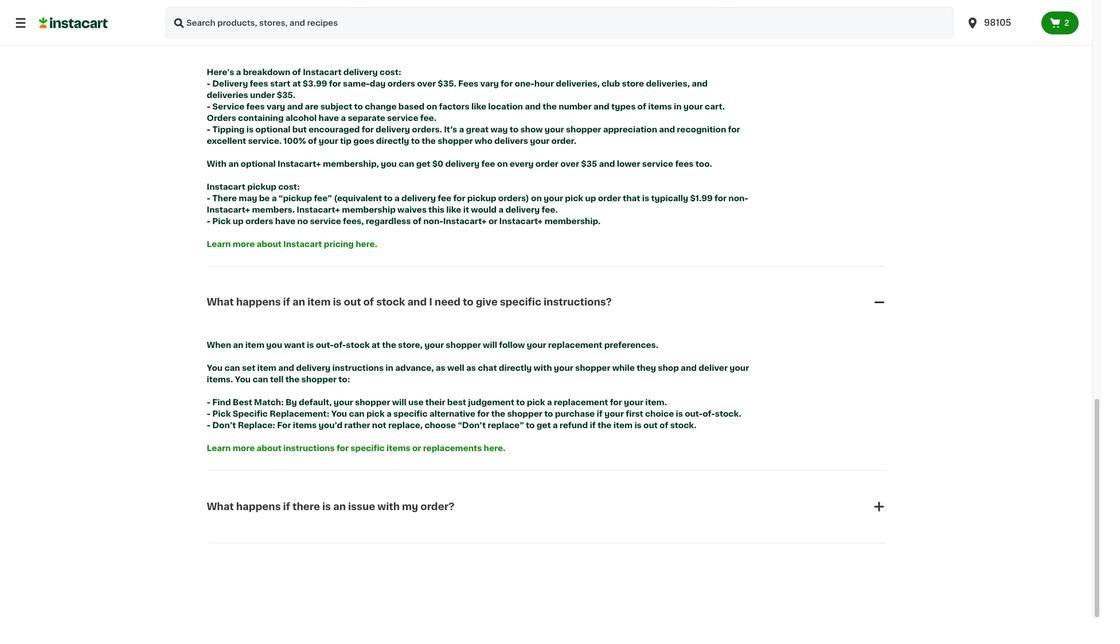 Task type: vqa. For each thing, say whether or not it's contained in the screenshot.
may
yes



Task type: describe. For each thing, give the bounding box(es) containing it.
to up separate
[[354, 102, 363, 110]]

fee inside instacart pickup cost: - there may be a "pickup fee" (equivalent to a delivery fee for pickup orders) on your pick up order that is typically $1.99 for non- instacart+ members. instacart+ membership waives this like it would a delivery fee. - pick up orders have no service fees, regardless of non-instacart+ or instacart+ membership.
[[438, 194, 451, 202]]

over inside here's a breakdown of instacart delivery cost: - delivery fees start at $3.99 for same-day orders over $35. fees vary for one-hour deliveries, club store deliveries, and deliveries under $35. - service fees vary and are subject to change based on factors like location and the number and types of items in your cart. orders containing alcohol have a separate service fee. - tipping is optional but encouraged for delivery orders. it's a great way to show your shopper appreciation and recognition for excellent service. 100% of your tip goes directly to the shopper who delivers your order.
[[417, 80, 436, 88]]

default,
[[299, 399, 332, 407]]

not
[[372, 422, 386, 430]]

delivery
[[212, 80, 248, 88]]

$0
[[432, 160, 443, 168]]

delivery inside 'dropdown button'
[[340, 25, 382, 34]]

service inside here's a breakdown of instacart delivery cost: - delivery fees start at $3.99 for same-day orders over $35. fees vary for one-hour deliveries, club store deliveries, and deliveries under $35. - service fees vary and are subject to change based on factors like location and the number and types of items in your cart. orders containing alcohol have a separate service fee. - tipping is optional but encouraged for delivery orders. it's a great way to show your shopper appreciation and recognition for excellent service. 100% of your tip goes directly to the shopper who delivers your order.
[[387, 114, 418, 122]]

1 vertical spatial service
[[642, 160, 673, 168]]

how much does instacart delivery or pickup cost? button
[[207, 9, 886, 50]]

pick inside instacart pickup cost: - there may be a "pickup fee" (equivalent to a delivery fee for pickup orders) on your pick up order that is typically $1.99 for non- instacart+ members. instacart+ membership waives this like it would a delivery fee. - pick up orders have no service fees, regardless of non-instacart+ or instacart+ membership.
[[565, 194, 583, 202]]

1 vertical spatial you
[[266, 341, 282, 349]]

1 horizontal spatial here.
[[484, 445, 505, 453]]

how
[[207, 25, 230, 34]]

for down the judgement
[[477, 410, 489, 418]]

learn more about instructions for specific items or replacements here.
[[207, 445, 505, 453]]

excellent
[[207, 137, 246, 145]]

alcohol
[[285, 114, 317, 122]]

instacart pickup cost: - there may be a "pickup fee" (equivalent to a delivery fee for pickup orders) on your pick up order that is typically $1.99 for non- instacart+ members. instacart+ membership waives this like it would a delivery fee. - pick up orders have no service fees, regardless of non-instacart+ or instacart+ membership.
[[207, 183, 748, 225]]

orders inside here's a breakdown of instacart delivery cost: - delivery fees start at $3.99 for same-day orders over $35. fees vary for one-hour deliveries, club store deliveries, and deliveries under $35. - service fees vary and are subject to change based on factors like location and the number and types of items in your cart. orders containing alcohol have a separate service fee. - tipping is optional but encouraged for delivery orders. it's a great way to show your shopper appreciation and recognition for excellent service. 100% of your tip goes directly to the shopper who delivers your order.
[[388, 80, 415, 88]]

your left first
[[604, 410, 624, 418]]

your up purchase on the bottom
[[554, 364, 573, 372]]

(equivalent
[[334, 194, 382, 202]]

types
[[611, 102, 636, 110]]

for
[[277, 422, 291, 430]]

while
[[612, 364, 635, 372]]

advance,
[[395, 364, 434, 372]]

1 vertical spatial pick
[[527, 399, 545, 407]]

1 horizontal spatial $35.
[[438, 80, 456, 88]]

what happens if an item is out of stock and i need to give specific instructions?
[[207, 298, 612, 307]]

fee"
[[314, 194, 332, 202]]

service
[[212, 102, 245, 110]]

shopper down it's
[[438, 137, 473, 145]]

1 vertical spatial non-
[[423, 217, 443, 225]]

is inside what happens if an item is out of stock and i need to give specific instructions? dropdown button
[[333, 298, 342, 307]]

can left the set
[[224, 364, 240, 372]]

with inside the you can set item and delivery instructions in advance, as well as chat directly with your shopper while they shop and deliver your items. you can tell the shopper to:
[[534, 364, 552, 372]]

is inside what happens if there is an issue with my order? dropdown button
[[322, 502, 331, 511]]

too.
[[696, 160, 712, 168]]

the right refund
[[598, 422, 612, 430]]

learn for learn more about instructions for specific items or replacements here.
[[207, 445, 231, 453]]

0 vertical spatial replacement
[[548, 341, 602, 349]]

and right $35 at the right of page
[[599, 160, 615, 168]]

membership.
[[545, 217, 601, 225]]

my
[[402, 502, 418, 511]]

3 - from the top
[[207, 125, 210, 133]]

out inside - find best match: by default, your shopper will use their best judgement to pick a replacement for your item. - pick specific replacement: you can pick a specific alternative for the shopper to purchase if your first choice is out-of-stock. - don't replace: for items you'd rather not replace, choose "don't replace" to get a refund if the item is out of stock.
[[643, 422, 658, 430]]

there
[[292, 502, 320, 511]]

orders)
[[498, 194, 529, 202]]

chat
[[478, 364, 497, 372]]

to up replace"
[[516, 399, 525, 407]]

6 - from the top
[[207, 399, 210, 407]]

membership
[[342, 206, 396, 214]]

start
[[270, 80, 290, 88]]

0 horizontal spatial specific
[[351, 445, 385, 453]]

instacart inside instacart pickup cost: - there may be a "pickup fee" (equivalent to a delivery fee for pickup orders) on your pick up order that is typically $1.99 for non- instacart+ members. instacart+ membership waives this like it would a delivery fee. - pick up orders have no service fees, regardless of non-instacart+ or instacart+ membership.
[[207, 183, 245, 191]]

7 - from the top
[[207, 410, 210, 418]]

can down the set
[[253, 376, 268, 384]]

1 vertical spatial instructions
[[283, 445, 335, 453]]

to down orders.
[[411, 137, 420, 145]]

out- inside - find best match: by default, your shopper will use their best judgement to pick a replacement for your item. - pick specific replacement: you can pick a specific alternative for the shopper to purchase if your first choice is out-of-stock. - don't replace: for items you'd rather not replace, choose "don't replace" to get a refund if the item is out of stock.
[[685, 410, 703, 418]]

1 horizontal spatial vary
[[480, 80, 499, 88]]

with an optional instacart+ membership, you can get $0 delivery fee on every order over $35 and lower service fees too.
[[207, 160, 712, 168]]

$3.99
[[303, 80, 327, 88]]

at inside here's a breakdown of instacart delivery cost: - delivery fees start at $3.99 for same-day orders over $35. fees vary for one-hour deliveries, club store deliveries, and deliveries under $35. - service fees vary and are subject to change based on factors like location and the number and types of items in your cart. orders containing alcohol have a separate service fee. - tipping is optional but encouraged for delivery orders. it's a great way to show your shopper appreciation and recognition for excellent service. 100% of your tip goes directly to the shopper who delivers your order.
[[292, 80, 301, 88]]

you'd
[[319, 422, 342, 430]]

match:
[[254, 399, 284, 407]]

98105
[[984, 18, 1011, 27]]

your right store,
[[424, 341, 444, 349]]

have inside here's a breakdown of instacart delivery cost: - delivery fees start at $3.99 for same-day orders over $35. fees vary for one-hour deliveries, club store deliveries, and deliveries under $35. - service fees vary and are subject to change based on factors like location and the number and types of items in your cart. orders containing alcohol have a separate service fee. - tipping is optional but encouraged for delivery orders. it's a great way to show your shopper appreciation and recognition for excellent service. 100% of your tip goes directly to the shopper who delivers your order.
[[319, 114, 339, 122]]

the down the judgement
[[491, 410, 505, 418]]

every
[[510, 160, 534, 168]]

and up alcohol
[[287, 102, 303, 110]]

order inside instacart pickup cost: - there may be a "pickup fee" (equivalent to a delivery fee for pickup orders) on your pick up order that is typically $1.99 for non- instacart+ members. instacart+ membership waives this like it would a delivery fee. - pick up orders have no service fees, regardless of non-instacart+ or instacart+ membership.
[[598, 194, 621, 202]]

tipping
[[212, 125, 245, 133]]

day
[[370, 80, 386, 88]]

need
[[435, 298, 461, 307]]

one-
[[515, 80, 534, 88]]

delivers
[[494, 137, 528, 145]]

like inside instacart pickup cost: - there may be a "pickup fee" (equivalent to a delivery fee for pickup orders) on your pick up order that is typically $1.99 for non- instacart+ members. instacart+ membership waives this like it would a delivery fee. - pick up orders have no service fees, regardless of non-instacart+ or instacart+ membership.
[[446, 206, 461, 214]]

specific inside what happens if an item is out of stock and i need to give specific instructions? dropdown button
[[500, 298, 541, 307]]

0 vertical spatial here.
[[356, 240, 377, 248]]

your inside instacart pickup cost: - there may be a "pickup fee" (equivalent to a delivery fee for pickup orders) on your pick up order that is typically $1.99 for non- instacart+ members. instacart+ membership waives this like it would a delivery fee. - pick up orders have no service fees, regardless of non-instacart+ or instacart+ membership.
[[544, 194, 563, 202]]

0 horizontal spatial stock.
[[670, 422, 697, 430]]

items inside - find best match: by default, your shopper will use their best judgement to pick a replacement for your item. - pick specific replacement: you can pick a specific alternative for the shopper to purchase if your first choice is out-of-stock. - don't replace: for items you'd rather not replace, choose "don't replace" to get a refund if the item is out of stock.
[[293, 422, 317, 430]]

cost: inside here's a breakdown of instacart delivery cost: - delivery fees start at $3.99 for same-day orders over $35. fees vary for one-hour deliveries, club store deliveries, and deliveries under $35. - service fees vary and are subject to change based on factors like location and the number and types of items in your cart. orders containing alcohol have a separate service fee. - tipping is optional but encouraged for delivery orders. it's a great way to show your shopper appreciation and recognition for excellent service. 100% of your tip goes directly to the shopper who delivers your order.
[[380, 68, 401, 76]]

order?
[[421, 502, 455, 511]]

specific inside - find best match: by default, your shopper will use their best judgement to pick a replacement for your item. - pick specific replacement: you can pick a specific alternative for the shopper to purchase if your first choice is out-of-stock. - don't replace: for items you'd rather not replace, choose "don't replace" to get a refund if the item is out of stock.
[[393, 410, 428, 418]]

1 deliveries, from the left
[[556, 80, 600, 88]]

breakdown
[[243, 68, 290, 76]]

no
[[297, 217, 308, 225]]

is inside instacart pickup cost: - there may be a "pickup fee" (equivalent to a delivery fee for pickup orders) on your pick up order that is typically $1.99 for non- instacart+ members. instacart+ membership waives this like it would a delivery fee. - pick up orders have no service fees, regardless of non-instacart+ or instacart+ membership.
[[642, 194, 649, 202]]

0 horizontal spatial you
[[207, 364, 223, 372]]

use
[[408, 399, 424, 407]]

it's
[[444, 125, 457, 133]]

appreciation
[[603, 125, 657, 133]]

the down 'hour'
[[543, 102, 557, 110]]

more for learn more about instacart pricing here.
[[233, 240, 255, 248]]

on inside here's a breakdown of instacart delivery cost: - delivery fees start at $3.99 for same-day orders over $35. fees vary for one-hour deliveries, club store deliveries, and deliveries under $35. - service fees vary and are subject to change based on factors like location and the number and types of items in your cart. orders containing alcohol have a separate service fee. - tipping is optional but encouraged for delivery orders. it's a great way to show your shopper appreciation and recognition for excellent service. 100% of your tip goes directly to the shopper who delivers your order.
[[426, 102, 437, 110]]

"don't
[[458, 422, 486, 430]]

and inside dropdown button
[[407, 298, 427, 307]]

are
[[305, 102, 319, 110]]

judgement
[[468, 399, 514, 407]]

is inside here's a breakdown of instacart delivery cost: - delivery fees start at $3.99 for same-day orders over $35. fees vary for one-hour deliveries, club store deliveries, and deliveries under $35. - service fees vary and are subject to change based on factors like location and the number and types of items in your cart. orders containing alcohol have a separate service fee. - tipping is optional but encouraged for delivery orders. it's a great way to show your shopper appreciation and recognition for excellent service. 100% of your tip goes directly to the shopper who delivers your order.
[[246, 125, 254, 133]]

0 vertical spatial order
[[535, 160, 559, 168]]

refund
[[560, 422, 588, 430]]

- find best match: by default, your shopper will use their best judgement to pick a replacement for your item. - pick specific replacement: you can pick a specific alternative for the shopper to purchase if your first choice is out-of-stock. - don't replace: for items you'd rather not replace, choose "don't replace" to get a refund if the item is out of stock.
[[207, 399, 741, 430]]

an right "when"
[[233, 341, 243, 349]]

what happens if there is an issue with my order?
[[207, 502, 455, 511]]

1 vertical spatial optional
[[241, 160, 276, 168]]

find
[[212, 399, 231, 407]]

items inside here's a breakdown of instacart delivery cost: - delivery fees start at $3.99 for same-day orders over $35. fees vary for one-hour deliveries, club store deliveries, and deliveries under $35. - service fees vary and are subject to change based on factors like location and the number and types of items in your cart. orders containing alcohol have a separate service fee. - tipping is optional but encouraged for delivery orders. it's a great way to show your shopper appreciation and recognition for excellent service. 100% of your tip goes directly to the shopper who delivers your order.
[[648, 102, 672, 110]]

8 - from the top
[[207, 422, 210, 430]]

get inside - find best match: by default, your shopper will use their best judgement to pick a replacement for your item. - pick specific replacement: you can pick a specific alternative for the shopper to purchase if your first choice is out-of-stock. - don't replace: for items you'd rather not replace, choose "don't replace" to get a refund if the item is out of stock.
[[537, 422, 551, 430]]

in inside here's a breakdown of instacart delivery cost: - delivery fees start at $3.99 for same-day orders over $35. fees vary for one-hour deliveries, club store deliveries, and deliveries under $35. - service fees vary and are subject to change based on factors like location and the number and types of items in your cart. orders containing alcohol have a separate service fee. - tipping is optional but encouraged for delivery orders. it's a great way to show your shopper appreciation and recognition for excellent service. 100% of your tip goes directly to the shopper who delivers your order.
[[674, 102, 682, 110]]

the down orders.
[[422, 137, 436, 145]]

and up cart.
[[692, 80, 708, 88]]

of inside dropdown button
[[363, 298, 374, 307]]

shopper left while
[[575, 364, 610, 372]]

2
[[1064, 19, 1070, 27]]

an right with
[[228, 160, 239, 168]]

your down encouraged
[[319, 137, 338, 145]]

there
[[212, 194, 237, 202]]

2 vertical spatial fees
[[675, 160, 694, 168]]

if inside what happens if there is an issue with my order? dropdown button
[[283, 502, 290, 511]]

an up want
[[292, 298, 305, 307]]

way
[[491, 125, 508, 133]]

2 horizontal spatial pickup
[[467, 194, 496, 202]]

they
[[637, 364, 656, 372]]

your down show
[[530, 137, 550, 145]]

instacart+ down "orders)"
[[499, 217, 543, 225]]

their
[[425, 399, 445, 407]]

for down separate
[[362, 125, 374, 133]]

here's a breakdown of instacart delivery cost: - delivery fees start at $3.99 for same-day orders over $35. fees vary for one-hour deliveries, club store deliveries, and deliveries under $35. - service fees vary and are subject to change based on factors like location and the number and types of items in your cart. orders containing alcohol have a separate service fee. - tipping is optional but encouraged for delivery orders. it's a great way to show your shopper appreciation and recognition for excellent service. 100% of your tip goes directly to the shopper who delivers your order.
[[207, 68, 742, 145]]

specific
[[233, 410, 268, 418]]

1 as from the left
[[436, 364, 445, 372]]

fee. inside instacart pickup cost: - there may be a "pickup fee" (equivalent to a delivery fee for pickup orders) on your pick up order that is typically $1.99 for non- instacart+ members. instacart+ membership waives this like it would a delivery fee. - pick up orders have no service fees, regardless of non-instacart+ or instacart+ membership.
[[542, 206, 558, 214]]

0 vertical spatial of-
[[334, 341, 346, 349]]

if right refund
[[590, 422, 596, 430]]

1 horizontal spatial up
[[585, 194, 596, 202]]

your left cart.
[[684, 102, 703, 110]]

0 vertical spatial you
[[381, 160, 397, 168]]

your right follow
[[527, 341, 546, 349]]

2 as from the left
[[466, 364, 476, 372]]

goes
[[353, 137, 374, 145]]

number
[[559, 102, 592, 110]]

0 horizontal spatial pickup
[[247, 183, 276, 191]]

and right shop
[[681, 364, 697, 372]]

shopper up default,
[[301, 376, 337, 384]]

an left issue
[[333, 502, 346, 511]]

1 vertical spatial fees
[[246, 102, 265, 110]]

98105 button
[[966, 7, 1035, 39]]

and left types
[[594, 102, 610, 110]]

1 horizontal spatial will
[[483, 341, 497, 349]]

recognition
[[677, 125, 726, 133]]

show
[[520, 125, 543, 133]]

containing
[[238, 114, 284, 122]]

0 horizontal spatial up
[[233, 217, 244, 225]]

by
[[286, 399, 297, 407]]

directly inside here's a breakdown of instacart delivery cost: - delivery fees start at $3.99 for same-day orders over $35. fees vary for one-hour deliveries, club store deliveries, and deliveries under $35. - service fees vary and are subject to change based on factors like location and the number and types of items in your cart. orders containing alcohol have a separate service fee. - tipping is optional but encouraged for delivery orders. it's a great way to show your shopper appreciation and recognition for excellent service. 100% of your tip goes directly to the shopper who delivers your order.
[[376, 137, 409, 145]]

your up order.
[[545, 125, 564, 133]]

0 horizontal spatial $35.
[[277, 91, 295, 99]]

may
[[239, 194, 257, 202]]

instacart inside here's a breakdown of instacart delivery cost: - delivery fees start at $3.99 for same-day orders over $35. fees vary for one-hour deliveries, club store deliveries, and deliveries under $35. - service fees vary and are subject to change based on factors like location and the number and types of items in your cart. orders containing alcohol have a separate service fee. - tipping is optional but encouraged for delivery orders. it's a great way to show your shopper appreciation and recognition for excellent service. 100% of your tip goes directly to the shopper who delivers your order.
[[303, 68, 342, 76]]

you for find
[[331, 410, 347, 418]]

for right $1.99 on the right top
[[715, 194, 727, 202]]

separate
[[348, 114, 385, 122]]

i
[[429, 298, 432, 307]]

shopper up not
[[355, 399, 390, 407]]

directly inside the you can set item and delivery instructions in advance, as well as chat directly with your shopper while they shop and deliver your items. you can tell the shopper to:
[[499, 364, 532, 372]]

0 vertical spatial out-
[[316, 341, 334, 349]]

1 horizontal spatial items
[[387, 445, 410, 453]]

orders
[[207, 114, 236, 122]]

and left recognition
[[659, 125, 675, 133]]

well
[[447, 364, 464, 372]]

1 horizontal spatial over
[[560, 160, 579, 168]]

shopper up order.
[[566, 125, 601, 133]]

"pickup
[[279, 194, 312, 202]]

fee. inside here's a breakdown of instacart delivery cost: - delivery fees start at $3.99 for same-day orders over $35. fees vary for one-hour deliveries, club store deliveries, and deliveries under $35. - service fees vary and are subject to change based on factors like location and the number and types of items in your cart. orders containing alcohol have a separate service fee. - tipping is optional but encouraged for delivery orders. it's a great way to show your shopper appreciation and recognition for excellent service. 100% of your tip goes directly to the shopper who delivers your order.
[[420, 114, 436, 122]]

0 vertical spatial fees
[[250, 80, 268, 88]]

shopper up replace"
[[507, 410, 542, 418]]

1 horizontal spatial stock.
[[715, 410, 741, 418]]

store
[[622, 80, 644, 88]]

1 horizontal spatial fee
[[481, 160, 495, 168]]



Task type: locate. For each thing, give the bounding box(es) containing it.
instacart+ down there
[[207, 206, 250, 214]]

what happens if there is an issue with my order? button
[[207, 486, 886, 528]]

have down members.
[[275, 217, 295, 225]]

up up membership. on the top of page
[[585, 194, 596, 202]]

happens for there
[[236, 502, 281, 511]]

happens for an
[[236, 298, 281, 307]]

you for can
[[235, 376, 251, 384]]

instructions
[[332, 364, 384, 372], [283, 445, 335, 453]]

of
[[292, 68, 301, 76], [638, 102, 646, 110], [308, 137, 317, 145], [413, 217, 422, 225], [363, 298, 374, 307], [660, 422, 668, 430]]

98105 button
[[959, 7, 1041, 39]]

of- inside - find best match: by default, your shopper will use their best judgement to pick a replacement for your item. - pick specific replacement: you can pick a specific alternative for the shopper to purchase if your first choice is out-of-stock. - don't replace: for items you'd rather not replace, choose "don't replace" to get a refund if the item is out of stock.
[[703, 410, 715, 418]]

here. down replace"
[[484, 445, 505, 453]]

lower
[[617, 160, 640, 168]]

instructions inside the you can set item and delivery instructions in advance, as well as chat directly with your shopper while they shop and deliver your items. you can tell the shopper to:
[[332, 364, 384, 372]]

or inside 'dropdown button'
[[384, 25, 395, 34]]

if right purchase on the bottom
[[597, 410, 603, 418]]

you down the set
[[235, 376, 251, 384]]

fees
[[250, 80, 268, 88], [246, 102, 265, 110], [675, 160, 694, 168]]

0 horizontal spatial on
[[426, 102, 437, 110]]

if left there
[[283, 502, 290, 511]]

2 about from the top
[[257, 445, 281, 453]]

1 happens from the top
[[236, 298, 281, 307]]

0 vertical spatial what
[[207, 298, 234, 307]]

out- right choice
[[685, 410, 703, 418]]

1 horizontal spatial or
[[412, 445, 421, 453]]

on left every
[[497, 160, 508, 168]]

4 - from the top
[[207, 194, 210, 202]]

your up membership. on the top of page
[[544, 194, 563, 202]]

in up recognition
[[674, 102, 682, 110]]

for down while
[[610, 399, 622, 407]]

1 horizontal spatial cost:
[[380, 68, 401, 76]]

on
[[426, 102, 437, 110], [497, 160, 508, 168], [531, 194, 542, 202]]

alternative
[[429, 410, 475, 418]]

2 vertical spatial you
[[331, 410, 347, 418]]

fees up 'containing'
[[246, 102, 265, 110]]

the
[[543, 102, 557, 110], [422, 137, 436, 145], [382, 341, 396, 349], [285, 376, 300, 384], [491, 410, 505, 418], [598, 422, 612, 430]]

instacart inside 'dropdown button'
[[291, 25, 338, 34]]

factors
[[439, 102, 470, 110]]

0 vertical spatial instructions
[[332, 364, 384, 372]]

item inside - find best match: by default, your shopper will use their best judgement to pick a replacement for your item. - pick specific replacement: you can pick a specific alternative for the shopper to purchase if your first choice is out-of-stock. - don't replace: for items you'd rather not replace, choose "don't replace" to get a refund if the item is out of stock.
[[613, 422, 633, 430]]

instacart+ down '100%'
[[278, 160, 321, 168]]

when
[[207, 341, 231, 349]]

on right based on the top left of page
[[426, 102, 437, 110]]

0 vertical spatial about
[[257, 240, 281, 248]]

fees
[[458, 80, 478, 88]]

can
[[399, 160, 414, 168], [224, 364, 240, 372], [253, 376, 268, 384], [349, 410, 365, 418]]

2 what from the top
[[207, 502, 234, 511]]

1 vertical spatial at
[[372, 341, 380, 349]]

and up show
[[525, 102, 541, 110]]

on inside instacart pickup cost: - there may be a "pickup fee" (equivalent to a delivery fee for pickup orders) on your pick up order that is typically $1.99 for non- instacart+ members. instacart+ membership waives this like it would a delivery fee. - pick up orders have no service fees, regardless of non-instacart+ or instacart+ membership.
[[531, 194, 542, 202]]

service
[[387, 114, 418, 122], [642, 160, 673, 168], [310, 217, 341, 225]]

over up based on the top left of page
[[417, 80, 436, 88]]

stock for of
[[376, 298, 405, 307]]

for right $3.99
[[329, 80, 341, 88]]

with left my
[[378, 502, 400, 511]]

stock. down the deliver on the right bottom of the page
[[715, 410, 741, 418]]

of inside instacart pickup cost: - there may be a "pickup fee" (equivalent to a delivery fee for pickup orders) on your pick up order that is typically $1.99 for non- instacart+ members. instacart+ membership waives this like it would a delivery fee. - pick up orders have no service fees, regardless of non-instacart+ or instacart+ membership.
[[413, 217, 422, 225]]

0 vertical spatial out
[[344, 298, 361, 307]]

1 horizontal spatial have
[[319, 114, 339, 122]]

1 horizontal spatial fee.
[[542, 206, 558, 214]]

deliveries, right store
[[646, 80, 690, 88]]

you up you'd
[[331, 410, 347, 418]]

great
[[466, 125, 489, 133]]

0 horizontal spatial here.
[[356, 240, 377, 248]]

items right types
[[648, 102, 672, 110]]

best
[[447, 399, 466, 407]]

you left want
[[266, 341, 282, 349]]

service down based on the top left of page
[[387, 114, 418, 122]]

1 horizontal spatial you
[[235, 376, 251, 384]]

deliveries,
[[556, 80, 600, 88], [646, 80, 690, 88]]

as left 'well'
[[436, 364, 445, 372]]

replacement inside - find best match: by default, your shopper will use their best judgement to pick a replacement for your item. - pick specific replacement: you can pick a specific alternative for the shopper to purchase if your first choice is out-of-stock. - don't replace: for items you'd rather not replace, choose "don't replace" to get a refund if the item is out of stock.
[[554, 399, 608, 407]]

the inside the you can set item and delivery instructions in advance, as well as chat directly with your shopper while they shop and deliver your items. you can tell the shopper to:
[[285, 376, 300, 384]]

1 horizontal spatial pickup
[[397, 25, 433, 34]]

0 vertical spatial service
[[387, 114, 418, 122]]

fee up this at the left of the page
[[438, 194, 451, 202]]

0 vertical spatial non-
[[729, 194, 748, 202]]

0 vertical spatial get
[[416, 160, 430, 168]]

0 vertical spatial vary
[[480, 80, 499, 88]]

the left store,
[[382, 341, 396, 349]]

have
[[319, 114, 339, 122], [275, 217, 295, 225]]

shopper
[[566, 125, 601, 133], [438, 137, 473, 145], [446, 341, 481, 349], [575, 364, 610, 372], [301, 376, 337, 384], [355, 399, 390, 407], [507, 410, 542, 418]]

for down you'd
[[337, 445, 349, 453]]

1 vertical spatial stock.
[[670, 422, 697, 430]]

1 horizontal spatial get
[[537, 422, 551, 430]]

pick inside instacart pickup cost: - there may be a "pickup fee" (equivalent to a delivery fee for pickup orders) on your pick up order that is typically $1.99 for non- instacart+ members. instacart+ membership waives this like it would a delivery fee. - pick up orders have no service fees, regardless of non-instacart+ or instacart+ membership.
[[212, 217, 231, 225]]

be
[[259, 194, 270, 202]]

pricing
[[324, 240, 354, 248]]

here. down the fees,
[[356, 240, 377, 248]]

2 vertical spatial pick
[[366, 410, 385, 418]]

learn for learn more about instacart pricing here.
[[207, 240, 231, 248]]

as
[[436, 364, 445, 372], [466, 364, 476, 372]]

replace,
[[388, 422, 423, 430]]

more down "replace:"
[[233, 445, 255, 453]]

out- right want
[[316, 341, 334, 349]]

can inside - find best match: by default, your shopper will use their best judgement to pick a replacement for your item. - pick specific replacement: you can pick a specific alternative for the shopper to purchase if your first choice is out-of-stock. - don't replace: for items you'd rather not replace, choose "don't replace" to get a refund if the item is out of stock.
[[349, 410, 365, 418]]

cart.
[[705, 102, 725, 110]]

1 vertical spatial stock
[[346, 341, 370, 349]]

who
[[475, 137, 493, 145]]

1 vertical spatial about
[[257, 445, 281, 453]]

2 button
[[1041, 11, 1079, 34]]

2 vertical spatial pickup
[[467, 194, 496, 202]]

1 - from the top
[[207, 80, 210, 88]]

optional down service.
[[241, 160, 276, 168]]

1 more from the top
[[233, 240, 255, 248]]

learn more about instacart pricing here. link
[[207, 240, 377, 248]]

you inside - find best match: by default, your shopper will use their best judgement to pick a replacement for your item. - pick specific replacement: you can pick a specific alternative for the shopper to purchase if your first choice is out-of-stock. - don't replace: for items you'd rather not replace, choose "don't replace" to get a refund if the item is out of stock.
[[331, 410, 347, 418]]

0 horizontal spatial out-
[[316, 341, 334, 349]]

out inside dropdown button
[[344, 298, 361, 307]]

fees,
[[343, 217, 364, 225]]

None search field
[[165, 7, 954, 39]]

don't
[[212, 422, 236, 430]]

your right the deliver on the right bottom of the page
[[730, 364, 749, 372]]

2 deliveries, from the left
[[646, 80, 690, 88]]

2 pick from the top
[[212, 410, 231, 418]]

0 vertical spatial more
[[233, 240, 255, 248]]

if inside what happens if an item is out of stock and i need to give specific instructions? dropdown button
[[283, 298, 290, 307]]

to left purchase on the bottom
[[544, 410, 553, 418]]

2 vertical spatial items
[[387, 445, 410, 453]]

would
[[471, 206, 497, 214]]

best
[[233, 399, 252, 407]]

0 horizontal spatial will
[[392, 399, 406, 407]]

1 vertical spatial out
[[643, 422, 658, 430]]

1 horizontal spatial non-
[[729, 194, 748, 202]]

what for what happens if there is an issue with my order?
[[207, 502, 234, 511]]

1 horizontal spatial like
[[471, 102, 486, 110]]

1 pick from the top
[[212, 217, 231, 225]]

directly right goes
[[376, 137, 409, 145]]

0 horizontal spatial in
[[386, 364, 393, 372]]

1 horizontal spatial stock
[[376, 298, 405, 307]]

item.
[[645, 399, 667, 407]]

0 horizontal spatial at
[[292, 80, 301, 88]]

with right the chat
[[534, 364, 552, 372]]

0 horizontal spatial stock
[[346, 341, 370, 349]]

club
[[602, 80, 620, 88]]

more down members.
[[233, 240, 255, 248]]

instructions?
[[544, 298, 612, 307]]

your up first
[[624, 399, 643, 407]]

1 vertical spatial with
[[378, 502, 400, 511]]

optional inside here's a breakdown of instacart delivery cost: - delivery fees start at $3.99 for same-day orders over $35. fees vary for one-hour deliveries, club store deliveries, and deliveries under $35. - service fees vary and are subject to change based on factors like location and the number and types of items in your cart. orders containing alcohol have a separate service fee. - tipping is optional but encouraged for delivery orders. it's a great way to show your shopper appreciation and recognition for excellent service. 100% of your tip goes directly to the shopper who delivers your order.
[[255, 125, 290, 133]]

2 horizontal spatial service
[[642, 160, 673, 168]]

in left advance,
[[386, 364, 393, 372]]

1 vertical spatial out-
[[685, 410, 703, 418]]

to left give
[[463, 298, 474, 307]]

2 learn from the top
[[207, 445, 231, 453]]

1 what from the top
[[207, 298, 234, 307]]

at left store,
[[372, 341, 380, 349]]

to inside what happens if an item is out of stock and i need to give specific instructions? dropdown button
[[463, 298, 474, 307]]

like up 'great'
[[471, 102, 486, 110]]

or inside instacart pickup cost: - there may be a "pickup fee" (equivalent to a delivery fee for pickup orders) on your pick up order that is typically $1.99 for non- instacart+ members. instacart+ membership waives this like it would a delivery fee. - pick up orders have no service fees, regardless of non-instacart+ or instacart+ membership.
[[489, 217, 497, 225]]

to up delivers
[[510, 125, 519, 133]]

1 vertical spatial pick
[[212, 410, 231, 418]]

or up day
[[384, 25, 395, 34]]

up down may
[[233, 217, 244, 225]]

choice
[[645, 410, 674, 418]]

over
[[417, 80, 436, 88], [560, 160, 579, 168]]

out
[[344, 298, 361, 307], [643, 422, 658, 430]]

you
[[381, 160, 397, 168], [266, 341, 282, 349]]

1 vertical spatial what
[[207, 502, 234, 511]]

location
[[488, 102, 523, 110]]

2 - from the top
[[207, 102, 210, 110]]

of- down the deliver on the right bottom of the page
[[703, 410, 715, 418]]

of- up to:
[[334, 341, 346, 349]]

2 horizontal spatial pick
[[565, 194, 583, 202]]

1 horizontal spatial directly
[[499, 364, 532, 372]]

in inside the you can set item and delivery instructions in advance, as well as chat directly with your shopper while they shop and deliver your items. you can tell the shopper to:
[[386, 364, 393, 372]]

0 vertical spatial on
[[426, 102, 437, 110]]

orders.
[[412, 125, 442, 133]]

preferences.
[[604, 341, 658, 349]]

0 vertical spatial will
[[483, 341, 497, 349]]

1 vertical spatial on
[[497, 160, 508, 168]]

2 happens from the top
[[236, 502, 281, 511]]

0 vertical spatial stock
[[376, 298, 405, 307]]

0 horizontal spatial cost:
[[278, 183, 300, 191]]

hour
[[534, 80, 554, 88]]

choose
[[425, 422, 456, 430]]

stock left i
[[376, 298, 405, 307]]

$1.99
[[690, 194, 713, 202]]

learn more about instacart pricing here.
[[207, 240, 377, 248]]

regardless
[[366, 217, 411, 225]]

have inside instacart pickup cost: - there may be a "pickup fee" (equivalent to a delivery fee for pickup orders) on your pick up order that is typically $1.99 for non- instacart+ members. instacart+ membership waives this like it would a delivery fee. - pick up orders have no service fees, regardless of non-instacart+ or instacart+ membership.
[[275, 217, 295, 225]]

delivery inside the you can set item and delivery instructions in advance, as well as chat directly with your shopper while they shop and deliver your items. you can tell the shopper to:
[[296, 364, 330, 372]]

service inside instacart pickup cost: - there may be a "pickup fee" (equivalent to a delivery fee for pickup orders) on your pick up order that is typically $1.99 for non- instacart+ members. instacart+ membership waives this like it would a delivery fee. - pick up orders have no service fees, regardless of non-instacart+ or instacart+ membership.
[[310, 217, 341, 225]]

replace:
[[238, 422, 275, 430]]

2 vertical spatial on
[[531, 194, 542, 202]]

0 vertical spatial $35.
[[438, 80, 456, 88]]

what for what happens if an item is out of stock and i need to give specific instructions?
[[207, 298, 234, 307]]

1 vertical spatial of-
[[703, 410, 715, 418]]

purchase
[[555, 410, 595, 418]]

pick down there
[[212, 217, 231, 225]]

stock for of-
[[346, 341, 370, 349]]

0 horizontal spatial order
[[535, 160, 559, 168]]

pick
[[212, 217, 231, 225], [212, 410, 231, 418]]

will inside - find best match: by default, your shopper will use their best judgement to pick a replacement for your item. - pick specific replacement: you can pick a specific alternative for the shopper to purchase if your first choice is out-of-stock. - don't replace: for items you'd rather not replace, choose "don't replace" to get a refund if the item is out of stock.
[[392, 399, 406, 407]]

instacart
[[291, 25, 338, 34], [303, 68, 342, 76], [207, 183, 245, 191], [283, 240, 322, 248]]

1 vertical spatial directly
[[499, 364, 532, 372]]

2 more from the top
[[233, 445, 255, 453]]

can up "rather" on the left bottom of page
[[349, 410, 365, 418]]

this
[[428, 206, 444, 214]]

1 vertical spatial vary
[[267, 102, 285, 110]]

stock up to:
[[346, 341, 370, 349]]

0 horizontal spatial or
[[384, 25, 395, 34]]

$35. down start
[[277, 91, 295, 99]]

1 horizontal spatial deliveries,
[[646, 80, 690, 88]]

orders inside instacart pickup cost: - there may be a "pickup fee" (equivalent to a delivery fee for pickup orders) on your pick up order that is typically $1.99 for non- instacart+ members. instacart+ membership waives this like it would a delivery fee. - pick up orders have no service fees, regardless of non-instacart+ or instacart+ membership.
[[245, 217, 273, 225]]

of inside - find best match: by default, your shopper will use their best judgement to pick a replacement for your item. - pick specific replacement: you can pick a specific alternative for the shopper to purchase if your first choice is out-of-stock. - don't replace: for items you'd rather not replace, choose "don't replace" to get a refund if the item is out of stock.
[[660, 422, 668, 430]]

item inside the you can set item and delivery instructions in advance, as well as chat directly with your shopper while they shop and deliver your items. you can tell the shopper to:
[[257, 364, 276, 372]]

non-
[[729, 194, 748, 202], [423, 217, 443, 225]]

more for learn more about instructions for specific items or replacements here.
[[233, 445, 255, 453]]

at right start
[[292, 80, 301, 88]]

1 vertical spatial items
[[293, 422, 317, 430]]

1 vertical spatial up
[[233, 217, 244, 225]]

cost: inside instacart pickup cost: - there may be a "pickup fee" (equivalent to a delivery fee for pickup orders) on your pick up order that is typically $1.99 for non- instacart+ members. instacart+ membership waives this like it would a delivery fee. - pick up orders have no service fees, regardless of non-instacart+ or instacart+ membership.
[[278, 183, 300, 191]]

shopper up 'well'
[[446, 341, 481, 349]]

order
[[535, 160, 559, 168], [598, 194, 621, 202]]

or down "would"
[[489, 217, 497, 225]]

1 vertical spatial or
[[489, 217, 497, 225]]

pick inside - find best match: by default, your shopper will use their best judgement to pick a replacement for your item. - pick specific replacement: you can pick a specific alternative for the shopper to purchase if your first choice is out-of-stock. - don't replace: for items you'd rather not replace, choose "don't replace" to get a refund if the item is out of stock.
[[212, 410, 231, 418]]

2 vertical spatial service
[[310, 217, 341, 225]]

when an item you want is out-of-stock at the store, your shopper will follow your replacement preferences.
[[207, 341, 658, 349]]

2 horizontal spatial specific
[[500, 298, 541, 307]]

about down members.
[[257, 240, 281, 248]]

order.
[[551, 137, 576, 145]]

instacart logo image
[[39, 16, 108, 30]]

with
[[207, 160, 226, 168]]

about for instructions
[[257, 445, 281, 453]]

if
[[283, 298, 290, 307], [597, 410, 603, 418], [590, 422, 596, 430], [283, 502, 290, 511]]

orders down members.
[[245, 217, 273, 225]]

0 horizontal spatial items
[[293, 422, 317, 430]]

0 horizontal spatial vary
[[267, 102, 285, 110]]

like inside here's a breakdown of instacart delivery cost: - delivery fees start at $3.99 for same-day orders over $35. fees vary for one-hour deliveries, club store deliveries, and deliveries under $35. - service fees vary and are subject to change based on factors like location and the number and types of items in your cart. orders containing alcohol have a separate service fee. - tipping is optional but encouraged for delivery orders. it's a great way to show your shopper appreciation and recognition for excellent service. 100% of your tip goes directly to the shopper who delivers your order.
[[471, 102, 486, 110]]

2 vertical spatial specific
[[351, 445, 385, 453]]

with inside what happens if there is an issue with my order? dropdown button
[[378, 502, 400, 511]]

you can set item and delivery instructions in advance, as well as chat directly with your shopper while they shop and deliver your items. you can tell the shopper to:
[[207, 364, 751, 384]]

1 vertical spatial $35.
[[277, 91, 295, 99]]

for right recognition
[[728, 125, 740, 133]]

it
[[463, 206, 469, 214]]

replacements
[[423, 445, 482, 453]]

for up it
[[453, 194, 465, 202]]

$35. left the 'fees'
[[438, 80, 456, 88]]

stock inside dropdown button
[[376, 298, 405, 307]]

0 vertical spatial or
[[384, 25, 395, 34]]

0 vertical spatial you
[[207, 364, 223, 372]]

2 horizontal spatial or
[[489, 217, 497, 225]]

instacart down "no"
[[283, 240, 322, 248]]

0 vertical spatial up
[[585, 194, 596, 202]]

0 horizontal spatial orders
[[245, 217, 273, 225]]

1 horizontal spatial of-
[[703, 410, 715, 418]]

have up encouraged
[[319, 114, 339, 122]]

over left $35 at the right of page
[[560, 160, 579, 168]]

tip
[[340, 137, 352, 145]]

pickup inside 'dropdown button'
[[397, 25, 433, 34]]

1 horizontal spatial order
[[598, 194, 621, 202]]

pick down find
[[212, 410, 231, 418]]

0 horizontal spatial over
[[417, 80, 436, 88]]

1 horizontal spatial service
[[387, 114, 418, 122]]

instacart+
[[278, 160, 321, 168], [207, 206, 250, 214], [297, 206, 340, 214], [443, 217, 487, 225], [499, 217, 543, 225]]

order right every
[[535, 160, 559, 168]]

replacement down instructions?
[[548, 341, 602, 349]]

instacart+ down the 'fee"'
[[297, 206, 340, 214]]

5 - from the top
[[207, 217, 210, 225]]

1 horizontal spatial pick
[[527, 399, 545, 407]]

0 horizontal spatial fee.
[[420, 114, 436, 122]]

about for instacart
[[257, 240, 281, 248]]

for left one-
[[501, 80, 513, 88]]

1 vertical spatial cost:
[[278, 183, 300, 191]]

service.
[[248, 137, 282, 145]]

waives
[[397, 206, 427, 214]]

instacart+ down it
[[443, 217, 487, 225]]

to inside instacart pickup cost: - there may be a "pickup fee" (equivalent to a delivery fee for pickup orders) on your pick up order that is typically $1.99 for non- instacart+ members. instacart+ membership waives this like it would a delivery fee. - pick up orders have no service fees, regardless of non-instacart+ or instacart+ membership.
[[384, 194, 393, 202]]

replacement up purchase on the bottom
[[554, 399, 608, 407]]

is
[[246, 125, 254, 133], [642, 194, 649, 202], [333, 298, 342, 307], [307, 341, 314, 349], [676, 410, 683, 418], [635, 422, 642, 430], [322, 502, 331, 511]]

1 about from the top
[[257, 240, 281, 248]]

1 vertical spatial learn
[[207, 445, 231, 453]]

item
[[307, 298, 331, 307], [245, 341, 264, 349], [257, 364, 276, 372], [613, 422, 633, 430]]

delivery
[[340, 25, 382, 34], [343, 68, 378, 76], [376, 125, 410, 133], [445, 160, 480, 168], [401, 194, 436, 202], [505, 206, 540, 214], [296, 364, 330, 372]]

0 vertical spatial happens
[[236, 298, 281, 307]]

0 vertical spatial items
[[648, 102, 672, 110]]

cost?
[[435, 25, 464, 34]]

2 horizontal spatial on
[[531, 194, 542, 202]]

want
[[284, 341, 305, 349]]

service right "lower"
[[642, 160, 673, 168]]

pickup left cost?
[[397, 25, 433, 34]]

fee down who
[[481, 160, 495, 168]]

fees up under
[[250, 80, 268, 88]]

to right replace"
[[526, 422, 535, 430]]

Search field
[[165, 7, 954, 39]]

tell
[[270, 376, 284, 384]]

your down to:
[[334, 399, 353, 407]]

an
[[228, 160, 239, 168], [292, 298, 305, 307], [233, 341, 243, 349], [333, 502, 346, 511]]

and up tell
[[278, 364, 294, 372]]

how much does instacart delivery or pickup cost?
[[207, 25, 464, 34]]

store,
[[398, 341, 423, 349]]

and left i
[[407, 298, 427, 307]]

item inside dropdown button
[[307, 298, 331, 307]]

items.
[[207, 376, 233, 384]]

1 learn from the top
[[207, 240, 231, 248]]

1 horizontal spatial you
[[381, 160, 397, 168]]

can left $0
[[399, 160, 414, 168]]

under
[[250, 91, 275, 99]]

membership,
[[323, 160, 379, 168]]

but
[[292, 125, 307, 133]]

1 horizontal spatial in
[[674, 102, 682, 110]]

0 horizontal spatial with
[[378, 502, 400, 511]]

cost: up "pickup
[[278, 183, 300, 191]]

0 horizontal spatial get
[[416, 160, 430, 168]]

change
[[365, 102, 397, 110]]

2 vertical spatial or
[[412, 445, 421, 453]]

happens
[[236, 298, 281, 307], [236, 502, 281, 511]]

pick right the judgement
[[527, 399, 545, 407]]

get left $0
[[416, 160, 430, 168]]



